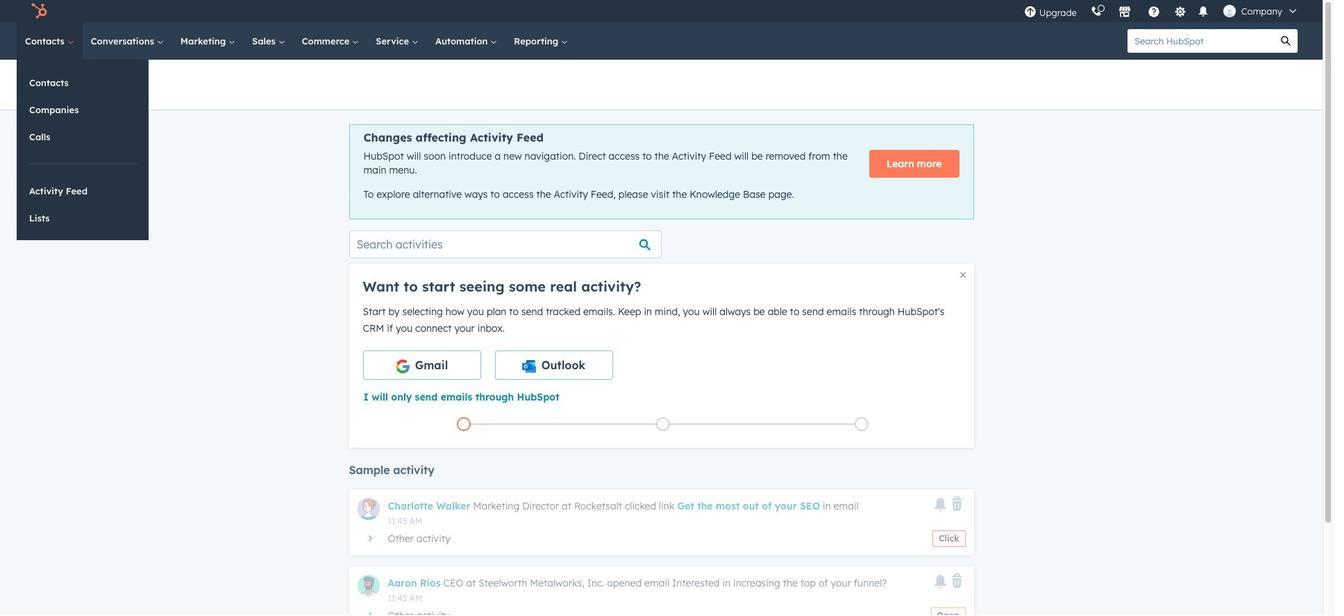 Task type: describe. For each thing, give the bounding box(es) containing it.
Search HubSpot search field
[[1128, 29, 1274, 53]]

onboarding.steps.sendtrackedemailingmail.title image
[[659, 421, 666, 429]]

close image
[[960, 272, 966, 278]]



Task type: vqa. For each thing, say whether or not it's contained in the screenshot.
Press to sort. image
no



Task type: locate. For each thing, give the bounding box(es) containing it.
Search activities search field
[[349, 230, 661, 258]]

marketplaces image
[[1119, 6, 1131, 19]]

onboarding.steps.finalstep.title image
[[858, 421, 865, 429]]

jacob simon image
[[1223, 5, 1236, 17]]

list
[[364, 414, 961, 434]]

None checkbox
[[363, 351, 481, 380], [495, 351, 613, 380], [363, 351, 481, 380], [495, 351, 613, 380]]

contacts menu
[[17, 60, 149, 240]]

menu
[[1017, 0, 1306, 22]]



